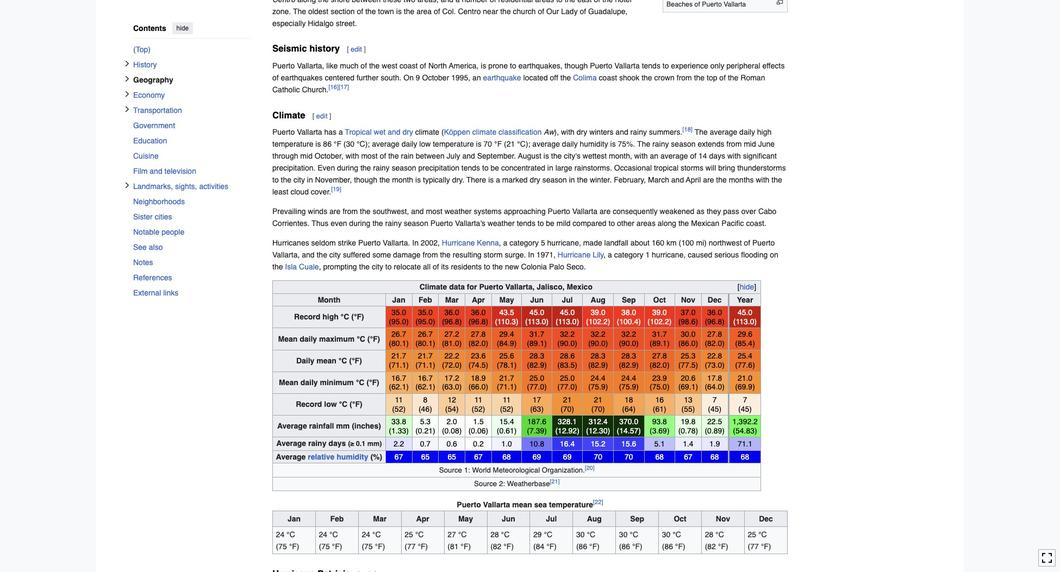 Task type: locate. For each thing, give the bounding box(es) containing it.
of right section
[[357, 7, 363, 16]]

category for 1
[[614, 251, 644, 260]]

hide inside button
[[176, 24, 189, 32]]

, for 5
[[499, 239, 501, 248]]

lily
[[593, 251, 604, 260]]

tends inside prevailing winds are from the southwest, and most weather systems approaching puerto vallarta are consequently weakened as they pass over cabo corrientes. thus even during the rainy season puerto vallarta's weather tends to be mild compared to other areas along the mexican pacific coast.
[[517, 219, 536, 228]]

2 36.0 (96.8) from the left
[[469, 308, 488, 326]]

are
[[703, 176, 714, 185], [330, 207, 341, 216], [600, 207, 611, 216]]

45.0 (113.0) right 43.5 (110.3) at bottom
[[525, 308, 549, 326]]

record low °c (°f)
[[296, 400, 362, 409]]

2 horizontal spatial 21.7
[[499, 374, 514, 383]]

2 28.3 (82.9) from the left
[[588, 352, 608, 370]]

1 35.0 (95.0) from the left
[[389, 308, 409, 326]]

be down the september.
[[491, 164, 499, 173]]

0 vertical spatial ,
[[499, 239, 501, 248]]

areas inside prevailing winds are from the southwest, and most weather systems approaching puerto vallarta are consequently weakened as they pass over cabo corrientes. thus even during the rainy season puerto vallarta's weather tends to be mild compared to other areas along the mexican pacific coast.
[[637, 219, 656, 228]]

1 horizontal spatial hurricane,
[[652, 251, 686, 260]]

12
[[448, 396, 456, 404]]

2 30 °c (86 °f) from the left
[[619, 530, 643, 551]]

1 vertical spatial tends
[[462, 164, 480, 173]]

a
[[456, 0, 460, 4], [339, 128, 343, 137], [496, 176, 500, 185], [503, 239, 508, 248], [608, 251, 612, 260]]

3 32.2 from the left
[[622, 330, 636, 339]]

an up tropical
[[650, 152, 658, 161]]

of up flooding
[[744, 239, 750, 248]]

and up 75%.
[[616, 128, 628, 137]]

(45) up "22.5"
[[708, 405, 722, 414]]

2 horizontal spatial 24 °c (75 °f)
[[362, 530, 385, 551]]

2 35.0 (95.0) from the left
[[415, 308, 435, 326]]

the for the
[[637, 140, 650, 149]]

0 horizontal spatial tends
[[462, 164, 480, 173]]

1 horizontal spatial city
[[329, 251, 341, 260]]

1 16.7 from the left
[[391, 374, 406, 383]]

(62.1)
[[389, 383, 409, 392], [415, 383, 435, 392]]

the right off
[[560, 73, 571, 82]]

(7.39)
[[527, 427, 547, 435]]

45.0
[[530, 308, 544, 317], [560, 308, 575, 317], [738, 308, 753, 317]]

2 68 from the left
[[655, 453, 664, 461]]

landfall
[[604, 239, 629, 248]]

2 (113.0) from the left
[[556, 317, 579, 326]]

centered
[[325, 73, 355, 82]]

city inside , a category 5 hurricane, made landfall about 160 km (100 mi) northwest of puerto vallarta, and the city suffered some damage from the resulting storm surge. in 1971,
[[329, 251, 341, 260]]

1 horizontal spatial dry
[[530, 176, 540, 185]]

3 30 °c from the left
[[662, 530, 681, 539]]

0 vertical spatial low
[[419, 140, 431, 149]]

14
[[699, 152, 707, 161]]

mild
[[557, 219, 571, 228]]

1 35.0 from the left
[[391, 308, 406, 317]]

the inside , a category 1 hurricane, caused serious flooding on the
[[272, 263, 283, 272]]

25.6 (78.1)
[[497, 352, 517, 370]]

a inside , a category 5 hurricane, made landfall about 160 km (100 mi) northwest of puerto vallarta, and the city suffered some damage from the resulting storm surge. in 1971,
[[503, 239, 508, 248]]

neighborhoods
[[133, 197, 185, 206]]

category inside , a category 5 hurricane, made landfall about 160 km (100 mi) northwest of puerto vallarta, and the city suffered some damage from the resulting storm surge. in 1971,
[[510, 239, 539, 248]]

storm
[[484, 251, 503, 260]]

3 24 °c from the left
[[362, 530, 381, 539]]

21.7
[[391, 352, 406, 361], [418, 352, 433, 361], [499, 374, 514, 383]]

coast.
[[746, 219, 767, 228]]

°c up minimum
[[339, 357, 347, 365]]

1 vertical spatial weather
[[488, 219, 515, 228]]

x small image
[[124, 75, 130, 82], [124, 182, 130, 188]]

312.4
[[589, 418, 608, 426]]

0 horizontal spatial 25.0
[[530, 374, 544, 383]]

daily up rain
[[402, 140, 417, 149]]

cuisine
[[133, 151, 159, 160]]

21 (70) up 312.4
[[591, 396, 605, 414]]

1 25.0 (77.0) from the left
[[527, 374, 547, 392]]

, up storm
[[499, 239, 501, 248]]

most inside prevailing winds are from the southwest, and most weather systems approaching puerto vallarta are consequently weakened as they pass over cabo corrientes. thus even during the rainy season puerto vallarta's weather tends to be mild compared to other areas along the mexican pacific coast.
[[426, 207, 442, 216]]

1 horizontal spatial [ edit ]
[[347, 45, 366, 53]]

tropical
[[345, 128, 372, 137]]

record for record high °c (°f)
[[294, 313, 320, 322]]

(113.0) up 29.6
[[733, 317, 757, 326]]

top
[[707, 73, 717, 82]]

3 (86 °f) from the left
[[662, 542, 685, 551]]

0 vertical spatial apr
[[472, 296, 485, 304]]

3 (75 °f) from the left
[[362, 542, 385, 551]]

1 (95.0) from the left
[[389, 317, 409, 326]]

31.7 left 30.0
[[652, 330, 667, 339]]

1 horizontal spatial low
[[419, 140, 431, 149]]

26.7
[[391, 330, 406, 339], [418, 330, 433, 339]]

1 horizontal spatial climate
[[472, 128, 497, 137]]

winter.
[[590, 176, 612, 185]]

x small image left the history
[[124, 60, 130, 67]]

1 (113.0) from the left
[[525, 317, 549, 326]]

0 horizontal spatial 24.4 (75.9)
[[588, 374, 608, 392]]

28.3 (82.9) right 28.6 (83.5)
[[588, 352, 608, 370]]

the up especially
[[293, 7, 306, 16]]

and inside , a category 5 hurricane, made landfall about 160 km (100 mi) northwest of puerto vallarta, and the city suffered some damage from the resulting storm surge. in 1971,
[[302, 251, 315, 260]]

average up average relative humidity (%)
[[276, 439, 306, 448]]

0 horizontal spatial nov
[[681, 296, 696, 304]]

1 vertical spatial mean
[[279, 378, 298, 387]]

0 horizontal spatial 39.0 (102.2)
[[586, 308, 610, 326]]

3 67 from the left
[[684, 453, 693, 461]]

record for record low °c (°f)
[[296, 400, 322, 409]]

and inside "film and television" link
[[150, 167, 162, 175]]

cabo
[[758, 207, 777, 216]]

, for 1
[[604, 251, 606, 260]]

(top) link
[[133, 42, 251, 57]]

rainy down "southwest,"
[[385, 219, 402, 228]]

11 (52)
[[392, 396, 406, 414], [472, 396, 485, 414], [500, 396, 514, 414]]

along inside along the shore between these two areas, and a number of residential areas to the east of the hotel zone. the oldest section of the town is the area of col. centro near the church of our lady of guadalupe, especially hidalgo street.
[[297, 0, 316, 4]]

x small image
[[124, 60, 130, 67], [124, 91, 130, 97], [124, 106, 130, 112]]

22.2
[[445, 352, 459, 361]]

75%.
[[618, 140, 635, 149]]

2 24 °c (75 °f) from the left
[[319, 530, 342, 551]]

] up further
[[364, 45, 366, 53]]

x small image for transportation
[[124, 106, 130, 112]]

21.7 (71.1)
[[389, 352, 409, 370], [415, 352, 435, 370], [497, 374, 517, 392]]

tends down approaching
[[517, 219, 536, 228]]

1 39.0 from the left
[[591, 308, 606, 317]]

1 horizontal spatial (45)
[[738, 405, 752, 414]]

(°f) up minimum
[[349, 357, 362, 365]]

1 30 °c (86 °f) from the left
[[576, 530, 600, 551]]

27.8
[[471, 330, 486, 339], [707, 330, 722, 339], [652, 352, 667, 361]]

328.1
[[558, 418, 577, 426]]

0 horizontal spatial 21.7 (71.1)
[[389, 352, 409, 370]]

(45) up 1,392.2
[[738, 405, 752, 414]]

(0.78)
[[678, 427, 698, 435]]

hurricane, inside , a category 1 hurricane, caused serious flooding on the
[[652, 251, 686, 260]]

feb
[[419, 296, 432, 304], [330, 515, 344, 524]]

1 (77 °f) from the left
[[405, 542, 428, 551]]

(top)
[[133, 45, 151, 54]]

1 horizontal spatial between
[[416, 152, 445, 161]]

1 vertical spatial record
[[296, 400, 322, 409]]

2 x small image from the top
[[124, 91, 130, 97]]

30 °c
[[576, 530, 595, 539], [619, 530, 638, 539], [662, 530, 681, 539]]

27.8 (82.0) up '23.9' at the bottom of the page
[[650, 352, 670, 370]]

with up occasional
[[634, 152, 648, 161]]

rainy inside prevailing winds are from the southwest, and most weather systems approaching puerto vallarta are consequently weakened as they pass over cabo corrientes. thus even during the rainy season puerto vallarta's weather tends to be mild compared to other areas along the mexican pacific coast.
[[385, 219, 402, 228]]

0 vertical spatial source
[[439, 467, 462, 475]]

(98.6)
[[678, 317, 698, 326]]

2 (95.0) from the left
[[415, 317, 435, 326]]

1 horizontal spatial (86 °f)
[[619, 542, 643, 551]]

1 horizontal spatial mean
[[512, 501, 532, 510]]

1 horizontal spatial 11
[[475, 396, 482, 404]]

28.3 right 25.6
[[530, 352, 544, 361]]

average down aw
[[533, 140, 560, 149]]

puerto up through
[[272, 128, 295, 137]]

67 down 2.2
[[395, 453, 403, 461]]

28.3 (82.9) up 18
[[619, 352, 639, 370]]

cuisine link
[[133, 148, 251, 163]]

landmarks,
[[133, 182, 173, 191]]

(96.8) right '(98.6)'
[[705, 317, 725, 326]]

season down [18]
[[671, 140, 696, 149]]

0 horizontal spatial feb
[[330, 515, 344, 524]]

edit for seismic history
[[351, 45, 362, 53]]

27.8 (82.0)
[[469, 330, 488, 348], [705, 330, 725, 348], [650, 352, 670, 370]]

x small image for geography
[[124, 75, 130, 82]]

an inside puerto vallarta, like much of the west coast of north america, is prone to earthquakes, though puerto vallarta tends to experience only peripheral effects of earthquakes centered further south. on 9 october 1995, an
[[473, 73, 481, 82]]

transportation
[[133, 106, 182, 114]]

1 vertical spatial in
[[528, 251, 534, 260]]

1 (80.1) from the left
[[389, 339, 409, 348]]

puerto up 27 °c
[[457, 501, 481, 510]]

surge.
[[505, 251, 526, 260]]

37.0
[[681, 308, 696, 317]]

1 vertical spatial nov
[[716, 515, 730, 524]]

edit link for seismic history
[[351, 45, 362, 53]]

1 (75.9) from the left
[[588, 383, 608, 392]]

effects
[[763, 62, 785, 70]]

(52) up 15.4
[[500, 405, 514, 414]]

1 horizontal spatial (90.0)
[[588, 339, 608, 348]]

x small image for economy
[[124, 91, 130, 97]]

2 horizontal spatial 28.3 (82.9)
[[619, 352, 639, 370]]

[20] link
[[585, 465, 595, 471]]

puerto inside puerto vallarta mean sea temperature [22]
[[457, 501, 481, 510]]

1 26.7 from the left
[[391, 330, 406, 339]]

average left relative at bottom
[[276, 453, 306, 461]]

1 25.0 from the left
[[530, 374, 544, 383]]

vallarta inside puerto vallarta has a tropical wet and dry climate ( köppen climate classification aw ), with dry winters and rainy summers. [18]
[[297, 128, 322, 137]]

0 horizontal spatial 65
[[421, 453, 430, 461]]

65
[[421, 453, 430, 461], [448, 453, 456, 461]]

1 32.2 from the left
[[560, 330, 575, 339]]

x small image for landmarks, sights, activities
[[124, 182, 130, 188]]

tends up the there
[[462, 164, 480, 173]]

38.0
[[622, 308, 636, 317]]

are down will
[[703, 176, 714, 185]]

tends
[[642, 62, 661, 70], [462, 164, 480, 173], [517, 219, 536, 228]]

1 69 from the left
[[533, 453, 541, 461]]

also
[[149, 243, 163, 251]]

edit link for climate
[[316, 112, 328, 120]]

earthquakes
[[281, 73, 323, 82]]

puerto inside , a category 5 hurricane, made landfall about 160 km (100 mi) northwest of puerto vallarta, and the city suffered some damage from the resulting storm surge. in 1971,
[[753, 239, 775, 248]]

1 30 °c from the left
[[576, 530, 595, 539]]

45.0 (113.0) down year at the right bottom
[[733, 308, 757, 326]]

season
[[671, 140, 696, 149], [392, 164, 416, 173], [542, 176, 567, 185], [404, 219, 428, 228]]

a inside the average daily high temperature is 86 °f (30 °c); average daily low temperature is 70 °f (21 °c); average daily humidity is 75%. the rainy season extends from mid june through mid october, with most of the rain between july and september. august is the city's wettest month, with an average of 14 days with significant precipitation. even during the rainy season precipitation tends to be concentrated in large rainstorms. occasional tropical storms will bring thunderstorms to the city in november, though the month is typically dry. there is a marked dry season in the winter. february, march and april are the months with the least cloud cover.
[[496, 176, 500, 185]]

and up col.
[[441, 0, 454, 4]]

the
[[318, 0, 329, 4], [565, 0, 575, 4], [602, 0, 613, 4], [365, 7, 376, 16], [404, 7, 414, 16], [500, 7, 511, 16], [369, 62, 380, 70], [560, 73, 571, 82], [642, 73, 652, 82], [694, 73, 705, 82], [728, 73, 739, 82], [388, 152, 399, 161], [551, 152, 562, 161], [360, 164, 371, 173], [281, 176, 291, 185], [379, 176, 390, 185], [577, 176, 588, 185], [716, 176, 727, 185], [772, 176, 782, 185], [360, 207, 371, 216], [373, 219, 383, 228], [679, 219, 689, 228], [317, 251, 327, 260], [440, 251, 451, 260], [272, 263, 283, 272], [359, 263, 370, 272], [492, 263, 503, 272]]

average up extends
[[710, 128, 737, 137]]

, inside , a category 1 hurricane, caused serious flooding on the
[[604, 251, 606, 260]]

0 vertical spatial dec
[[708, 296, 722, 304]]

hide
[[176, 24, 189, 32], [740, 283, 754, 292]]

to down the some
[[385, 263, 392, 272]]

along down weakened
[[658, 219, 676, 228]]

0 horizontal spatial 70
[[594, 453, 602, 461]]

other
[[617, 219, 635, 228]]

2 horizontal spatial ,
[[604, 251, 606, 260]]

2 31.7 (89.1) from the left
[[650, 330, 670, 348]]

(75 °f)
[[276, 542, 299, 551], [319, 542, 342, 551], [362, 542, 385, 551]]

1 vertical spatial apr
[[416, 515, 429, 524]]

large
[[556, 164, 572, 173]]

x small image left landmarks,
[[124, 182, 130, 188]]

25 °c (77 °f)
[[405, 530, 428, 551], [748, 530, 771, 551]]

temperature inside puerto vallarta mean sea temperature [22]
[[549, 501, 593, 510]]

2 16.7 from the left
[[418, 374, 433, 383]]

2 11 from the left
[[475, 396, 482, 404]]

0 horizontal spatial climate
[[272, 110, 305, 120]]

mid up significant
[[744, 140, 756, 149]]

1 32.2 (90.0) from the left
[[558, 330, 577, 348]]

0 horizontal spatial (102.2)
[[586, 317, 610, 326]]

70 down 15.2
[[594, 453, 602, 461]]

0 vertical spatial be
[[491, 164, 499, 173]]

2 horizontal spatial 36.0 (96.8)
[[705, 308, 725, 326]]

city down the some
[[372, 263, 383, 272]]

0 vertical spatial days
[[709, 152, 725, 161]]

[ up much
[[347, 45, 349, 53]]

vallarta inside puerto vallarta mean sea temperature [22]
[[483, 501, 510, 510]]

0 vertical spatial oct
[[653, 296, 666, 304]]

low up average rainfall mm (inches)
[[324, 400, 337, 409]]

tends inside puerto vallarta, like much of the west coast of north america, is prone to earthquakes, though puerto vallarta tends to experience only peripheral effects of earthquakes centered further south. on 9 october 1995, an
[[642, 62, 661, 70]]

(°f) for record low °c (°f)
[[350, 400, 362, 409]]

1 vertical spatial [
[[312, 112, 314, 120]]

2 horizontal spatial 28.3
[[622, 352, 636, 361]]

0 vertical spatial mar
[[445, 296, 459, 304]]

and left april
[[671, 176, 684, 185]]

2.0 (0.08)
[[442, 418, 462, 435]]

0 horizontal spatial 45.0
[[530, 308, 544, 317]]

[ for seismic history
[[347, 45, 349, 53]]

climate down catholic at the left
[[272, 110, 305, 120]]

1 horizontal spatial 11 (52)
[[472, 396, 485, 414]]

seco.
[[566, 263, 586, 272]]

days inside the average daily high temperature is 86 °f (30 °c); average daily low temperature is 70 °f (21 °c); average daily humidity is 75%. the rainy season extends from mid june through mid october, with most of the rain between july and september. august is the city's wettest month, with an average of 14 days with significant precipitation. even during the rainy season precipitation tends to be concentrated in large rainstorms. occasional tropical storms will bring thunderstorms to the city in november, though the month is typically dry. there is a marked dry season in the winter. february, march and april are the months with the least cloud cover.
[[709, 152, 725, 161]]

1 horizontal spatial 25.0
[[560, 374, 575, 383]]

1 horizontal spatial 7
[[743, 396, 747, 404]]

3 x small image from the top
[[124, 106, 130, 112]]

1 vertical spatial hide
[[740, 283, 754, 292]]

(55)
[[682, 405, 695, 414]]

(89.1) left (86.0)
[[650, 339, 670, 348]]

hurricane, down 160 km
[[652, 251, 686, 260]]

hotel
[[615, 0, 632, 4]]

24.4 (75.9)
[[588, 374, 608, 392], [619, 374, 639, 392]]

economy
[[133, 91, 165, 99]]

though inside the average daily high temperature is 86 °f (30 °c); average daily low temperature is 70 °f (21 °c); average daily humidity is 75%. the rainy season extends from mid june through mid october, with most of the rain between july and september. august is the city's wettest month, with an average of 14 days with significant precipitation. even during the rainy season precipitation tends to be concentrated in large rainstorms. occasional tropical storms will bring thunderstorms to the city in november, though the month is typically dry. there is a marked dry season in the winter. february, march and april are the months with the least cloud cover.
[[354, 176, 377, 185]]

45.0 (113.0) down mexico
[[556, 308, 579, 326]]

1 horizontal spatial (77 °f)
[[748, 542, 771, 551]]

most down (30 °c);
[[361, 152, 378, 161]]

5.3
[[420, 418, 431, 426]]

a right lily
[[608, 251, 612, 260]]

climate for climate
[[272, 110, 305, 120]]

cover.
[[311, 188, 331, 197]]

1 39.0 (102.2) from the left
[[586, 308, 610, 326]]

the right [18] link at the right top of the page
[[695, 128, 708, 137]]

0 horizontal spatial between
[[352, 0, 381, 4]]

] for seismic history
[[364, 45, 366, 53]]

a inside along the shore between these two areas, and a number of residential areas to the east of the hotel zone. the oldest section of the town is the area of col. centro near the church of our lady of guadalupe, especially hidalgo street.
[[456, 0, 460, 4]]

1.4
[[683, 440, 694, 448]]

, inside , a category 5 hurricane, made landfall about 160 km (100 mi) northwest of puerto vallarta, and the city suffered some damage from the resulting storm surge. in 1971,
[[499, 239, 501, 248]]

puerto right the 'for'
[[479, 283, 503, 292]]

0 horizontal spatial ,
[[319, 263, 321, 272]]

tends inside the average daily high temperature is 86 °f (30 °c); average daily low temperature is 70 °f (21 °c); average daily humidity is 75%. the rainy season extends from mid june through mid october, with most of the rain between july and september. august is the city's wettest month, with an average of 14 days with significant precipitation. even during the rainy season precipitation tends to be concentrated in large rainstorms. occasional tropical storms will bring thunderstorms to the city in november, though the month is typically dry. there is a marked dry season in the winter. february, march and april are the months with the least cloud cover.
[[462, 164, 480, 173]]

68 down 71.1
[[741, 453, 749, 461]]

church.
[[302, 85, 329, 94]]

2 vertical spatial ,
[[319, 263, 321, 272]]

3 11 (52) from the left
[[500, 396, 514, 414]]

1 horizontal spatial 31.7
[[652, 330, 667, 339]]

39.0 left 37.0
[[652, 308, 667, 317]]

(inches)
[[352, 422, 381, 431]]

hurricane up the seco.
[[558, 251, 591, 260]]

2 horizontal spatial 24 °c
[[362, 530, 381, 539]]

1 horizontal spatial 32.2
[[591, 330, 606, 339]]

palo
[[549, 263, 564, 272]]

a up col.
[[456, 0, 460, 4]]

27.2 (81.0)
[[442, 330, 462, 348]]

serious
[[715, 251, 739, 260]]

hurricanes
[[272, 239, 309, 248]]

(70) up 328.1 on the bottom of page
[[561, 405, 574, 414]]

0 vertical spatial average
[[277, 422, 307, 431]]

category inside , a category 1 hurricane, caused serious flooding on the
[[614, 251, 644, 260]]

sister cities link
[[133, 209, 251, 224]]

2 7 (45) from the left
[[738, 396, 752, 414]]

1 horizontal spatial nov
[[716, 515, 730, 524]]

0 horizontal spatial (96.8)
[[442, 317, 462, 326]]

to inside along the shore between these two areas, and a number of residential areas to the east of the hotel zone. the oldest section of the town is the area of col. centro near the church of our lady of guadalupe, especially hidalgo street.
[[556, 0, 563, 4]]

1 horizontal spatial (102.2)
[[648, 317, 672, 326]]

1 vertical spatial areas
[[637, 219, 656, 228]]

0 vertical spatial hide
[[176, 24, 189, 32]]

3 (113.0) from the left
[[733, 317, 757, 326]]

1 horizontal spatial 39.0
[[652, 308, 667, 317]]

4 68 from the left
[[741, 453, 749, 461]]

temperature for puerto vallarta mean sea temperature [22]
[[549, 501, 593, 510]]

(63)
[[530, 405, 544, 414]]

3 45.0 from the left
[[738, 308, 753, 317]]

1 16.7 (62.1) from the left
[[389, 374, 409, 392]]

0 horizontal spatial 35.0
[[391, 308, 406, 317]]

2 28 °c (82 °f) from the left
[[705, 530, 728, 551]]

hurricane, inside , a category 5 hurricane, made landfall about 160 km (100 mi) northwest of puerto vallarta, and the city suffered some damage from the resulting storm surge. in 1971,
[[547, 239, 581, 248]]

1 horizontal spatial coast
[[599, 73, 617, 82]]

humidity inside the average daily high temperature is 86 °f (30 °c); average daily low temperature is 70 °f (21 °c); average daily humidity is 75%. the rainy season extends from mid june through mid october, with most of the rain between july and september. august is the city's wettest month, with an average of 14 days with significant precipitation. even during the rainy season precipitation tends to be concentrated in large rainstorms. occasional tropical storms will bring thunderstorms to the city in november, though the month is typically dry. there is a marked dry season in the winter. february, march and april are the months with the least cloud cover.
[[580, 140, 608, 149]]

1 (82.9) from the left
[[527, 361, 547, 370]]

39.0
[[591, 308, 606, 317], [652, 308, 667, 317]]

most inside the average daily high temperature is 86 °f (30 °c); average daily low temperature is 70 °f (21 °c); average daily humidity is 75%. the rainy season extends from mid june through mid october, with most of the rain between july and september. august is the city's wettest month, with an average of 14 days with significant precipitation. even during the rainy season precipitation tends to be concentrated in large rainstorms. occasional tropical storms will bring thunderstorms to the city in november, though the month is typically dry. there is a marked dry season in the winter. february, march and april are the months with the least cloud cover.
[[361, 152, 378, 161]]

28.3 down '(100.4)'
[[622, 352, 636, 361]]

27.8 up 22.8
[[707, 330, 722, 339]]

be inside the average daily high temperature is 86 °f (30 °c); average daily low temperature is 70 °f (21 °c); average daily humidity is 75%. the rainy season extends from mid june through mid october, with most of the rain between july and september. august is the city's wettest month, with an average of 14 days with significant precipitation. even during the rainy season precipitation tends to be concentrated in large rainstorms. occasional tropical storms will bring thunderstorms to the city in november, though the month is typically dry. there is a marked dry season in the winter. february, march and april are the months with the least cloud cover.
[[491, 164, 499, 173]]

(113.0) up 28.6
[[556, 317, 579, 326]]

0 horizontal spatial areas
[[535, 0, 554, 4]]

1 horizontal spatial (77.0)
[[558, 383, 577, 392]]

between up precipitation
[[416, 152, 445, 161]]

1 45.0 from the left
[[530, 308, 544, 317]]

2 69 from the left
[[563, 453, 572, 461]]

hurricane up resulting
[[442, 239, 475, 248]]

0 horizontal spatial hurricane
[[442, 239, 475, 248]]

2 67 from the left
[[474, 453, 483, 461]]

0 horizontal spatial 25 °c
[[405, 530, 424, 539]]

29.6
[[738, 330, 753, 339]]

cloud
[[291, 188, 309, 197]]

67 down 1.4
[[684, 453, 693, 461]]

2 21 from the left
[[594, 396, 602, 404]]

0 horizontal spatial (95.0)
[[389, 317, 409, 326]]

vallarta inside prevailing winds are from the southwest, and most weather systems approaching puerto vallarta are consequently weakened as they pass over cabo corrientes. thus even during the rainy season puerto vallarta's weather tends to be mild compared to other areas along the mexican pacific coast.
[[572, 207, 598, 216]]

the inside puerto vallarta, like much of the west coast of north america, is prone to earthquakes, though puerto vallarta tends to experience only peripheral effects of earthquakes centered further south. on 9 october 1995, an
[[369, 62, 380, 70]]

30 °c (86 °f)
[[576, 530, 600, 551], [619, 530, 643, 551], [662, 530, 685, 551]]

organization.
[[542, 467, 585, 475]]

2 (96.8) from the left
[[469, 317, 488, 326]]

1 horizontal spatial the
[[637, 140, 650, 149]]

0 horizontal spatial 26.7
[[391, 330, 406, 339]]

to up 5
[[538, 219, 544, 228]]

0 vertical spatial record
[[294, 313, 320, 322]]

dry.
[[452, 176, 464, 185]]

45.0 (113.0)
[[525, 308, 549, 326], [556, 308, 579, 326], [733, 308, 757, 326]]

from inside , a category 5 hurricane, made landfall about 160 km (100 mi) northwest of puerto vallarta, and the city suffered some damage from the resulting storm surge. in 1971,
[[423, 251, 438, 260]]

1 vertical spatial be
[[546, 219, 555, 228]]

coast left "shook"
[[599, 73, 617, 82]]

1 (52) from the left
[[392, 405, 406, 414]]

0 horizontal spatial 28.3
[[530, 352, 544, 361]]

2 39.0 from the left
[[652, 308, 667, 317]]

1 horizontal spatial 27.8
[[652, 352, 667, 361]]

1 70 from the left
[[594, 453, 602, 461]]

0 horizontal spatial (80.1)
[[389, 339, 409, 348]]

the for along
[[293, 7, 306, 16]]

history
[[133, 60, 157, 69]]

approaching
[[504, 207, 546, 216]]

2 39.0 (102.2) from the left
[[648, 308, 672, 326]]

corrientes.
[[272, 219, 310, 228]]

of up catholic at the left
[[272, 73, 279, 82]]

1 vertical spatial source
[[474, 481, 497, 489]]

0 horizontal spatial (113.0)
[[525, 317, 549, 326]]

some
[[372, 251, 391, 260]]

31.7 (89.1) right 29.4 (84.9)
[[527, 330, 547, 348]]

1 (96.8) from the left
[[442, 317, 462, 326]]

(78.1)
[[497, 361, 517, 370]]

vallarta, down the new
[[505, 283, 535, 292]]

2 horizontal spatial are
[[703, 176, 714, 185]]

year
[[737, 296, 753, 304]]

17.2
[[445, 374, 459, 383]]

3 (96.8) from the left
[[705, 317, 725, 326]]

1 vertical spatial mid
[[300, 152, 313, 161]]

0 horizontal spatial 24 °c
[[276, 530, 295, 539]]

7 (45) up "22.5"
[[708, 396, 722, 414]]

(69.9)
[[735, 383, 755, 392]]

be inside prevailing winds are from the southwest, and most weather systems approaching puerto vallarta are consequently weakened as they pass over cabo corrientes. thus even during the rainy season puerto vallarta's weather tends to be mild compared to other areas along the mexican pacific coast.
[[546, 219, 555, 228]]

0 horizontal spatial 25 °c (77 °f)
[[405, 530, 428, 551]]

0 vertical spatial mid
[[744, 140, 756, 149]]

and inside along the shore between these two areas, and a number of residential areas to the east of the hotel zone. the oldest section of the town is the area of col. centro near the church of our lady of guadalupe, especially hidalgo street.
[[441, 0, 454, 4]]

areas down consequently
[[637, 219, 656, 228]]

2 25.0 (77.0) from the left
[[558, 374, 577, 392]]

2 24 °c from the left
[[319, 530, 338, 539]]

36.0 up 27.2
[[445, 308, 459, 317]]

1 11 from the left
[[395, 396, 403, 404]]

source inside the source 1: world meteorological organization. [20]
[[439, 467, 462, 475]]

2 25.0 from the left
[[560, 374, 575, 383]]

1 7 (45) from the left
[[708, 396, 722, 414]]

the inside along the shore between these two areas, and a number of residential areas to the east of the hotel zone. the oldest section of the town is the area of col. centro near the church of our lady of guadalupe, especially hidalgo street.
[[293, 7, 306, 16]]

0 vertical spatial humidity
[[580, 140, 608, 149]]

1 x small image from the top
[[124, 75, 130, 82]]

1 31.7 (89.1) from the left
[[527, 330, 547, 348]]

the up lady
[[565, 0, 575, 4]]

average rainy days (≥ 0.1 mm)
[[276, 439, 382, 448]]

1 67 from the left
[[395, 453, 403, 461]]

0 vertical spatial may
[[499, 296, 514, 304]]

32.2 (90.0)
[[558, 330, 577, 348], [588, 330, 608, 348], [619, 330, 639, 348]]

be left mild
[[546, 219, 555, 228]]

puerto down seismic
[[272, 62, 295, 70]]

1 24.4 (75.9) from the left
[[588, 374, 608, 392]]

source inside source 2: weatherbase [21]
[[474, 481, 497, 489]]

1 horizontal spatial days
[[709, 152, 725, 161]]

vallarta inside puerto vallarta, like much of the west coast of north america, is prone to earthquakes, though puerto vallarta tends to experience only peripheral effects of earthquakes centered further south. on 9 october 1995, an
[[615, 62, 640, 70]]

mean for mean daily maximum °c (°f)
[[278, 335, 298, 343]]

0 horizontal spatial 28 °c
[[491, 530, 510, 539]]

a inside , a category 1 hurricane, caused serious flooding on the
[[608, 251, 612, 260]]

2 70 from the left
[[625, 453, 633, 461]]

0 horizontal spatial (86 °f)
[[576, 542, 600, 551]]

0 horizontal spatial (89.1)
[[527, 339, 547, 348]]

2 horizontal spatial 45.0
[[738, 308, 753, 317]]

2 24.4 (75.9) from the left
[[619, 374, 639, 392]]

26.7 (80.1)
[[389, 330, 409, 348], [415, 330, 435, 348]]



Task type: vqa. For each thing, say whether or not it's contained in the screenshot.


Task type: describe. For each thing, give the bounding box(es) containing it.
the up large
[[551, 152, 562, 161]]

the down "southwest,"
[[373, 219, 383, 228]]

1 26.7 (80.1) from the left
[[389, 330, 409, 348]]

1 vertical spatial aug
[[587, 515, 602, 524]]

(54)
[[445, 405, 459, 414]]

areas,
[[418, 0, 439, 4]]

(64.0)
[[705, 383, 725, 392]]

29 °c (84 °f)
[[533, 530, 557, 551]]

hurricane, for caused
[[652, 251, 686, 260]]

[ for climate
[[312, 112, 314, 120]]

a inside puerto vallarta has a tropical wet and dry climate ( köppen climate classification aw ), with dry winters and rainy summers. [18]
[[339, 128, 343, 137]]

the left rain
[[388, 152, 399, 161]]

1 vertical spatial the
[[695, 128, 708, 137]]

°c for low
[[339, 400, 348, 409]]

through
[[272, 152, 298, 161]]

rainy inside puerto vallarta has a tropical wet and dry climate ( köppen climate classification aw ), with dry winters and rainy summers. [18]
[[631, 128, 647, 137]]

of up further
[[361, 62, 367, 70]]

2 24.4 from the left
[[622, 374, 636, 383]]

daily up city's
[[562, 140, 578, 149]]

rainy up relative at bottom
[[308, 439, 326, 448]]

between inside along the shore between these two areas, and a number of residential areas to the east of the hotel zone. the oldest section of the town is the area of col. centro near the church of our lady of guadalupe, especially hidalgo street.
[[352, 0, 381, 4]]

1 25 °c from the left
[[405, 530, 424, 539]]

1 vertical spatial low
[[324, 400, 337, 409]]

1 (77.0) from the left
[[527, 383, 547, 392]]

0 vertical spatial nov
[[681, 296, 696, 304]]

2 (75 °f) from the left
[[319, 542, 342, 551]]

°c for high
[[341, 313, 349, 322]]

mm
[[336, 422, 350, 431]]

television
[[165, 167, 196, 175]]

1 horizontal spatial oct
[[674, 515, 687, 524]]

3 (82.9) from the left
[[619, 361, 639, 370]]

8
[[423, 396, 428, 404]]

puerto up mild
[[548, 207, 570, 216]]

the down peripheral
[[728, 73, 739, 82]]

the down (30 °c);
[[360, 164, 371, 173]]

to up least
[[272, 176, 279, 185]]

1 31.7 from the left
[[530, 330, 544, 339]]

and right wet
[[388, 128, 401, 137]]

the down bring
[[716, 176, 727, 185]]

the left top
[[694, 73, 705, 82]]

with down thunderstorms
[[756, 176, 770, 185]]

consequently
[[613, 207, 658, 216]]

0 horizontal spatial may
[[458, 515, 473, 524]]

average for average rainy days (≥ 0.1 mm)
[[276, 439, 306, 448]]

0 horizontal spatial (71.1)
[[389, 361, 409, 370]]

43.5
[[499, 308, 514, 317]]

all
[[423, 263, 431, 272]]

1 horizontal spatial in
[[547, 164, 553, 173]]

1 24.4 from the left
[[591, 374, 606, 383]]

0 horizontal spatial jun
[[502, 515, 515, 524]]

0.2
[[473, 440, 484, 448]]

the up "oldest"
[[318, 0, 329, 4]]

1 7 from the left
[[713, 396, 717, 404]]

an inside the average daily high temperature is 86 °f (30 °c); average daily low temperature is 70 °f (21 °c); average daily humidity is 75%. the rainy season extends from mid june through mid october, with most of the rain between july and september. august is the city's wettest month, with an average of 14 days with significant precipitation. even during the rainy season precipitation tends to be concentrated in large rainstorms. occasional tropical storms will bring thunderstorms to the city in november, though the month is typically dry. there is a marked dry season in the winter. february, march and april are the months with the least cloud cover.
[[650, 152, 658, 161]]

is left 86 °f
[[316, 140, 321, 149]]

2 (52) from the left
[[472, 405, 485, 414]]

(°f) right maximum
[[367, 335, 380, 343]]

puerto up the some
[[358, 239, 381, 248]]

29.4
[[499, 330, 514, 339]]

1,392.2
[[733, 418, 758, 426]]

on
[[770, 251, 779, 260]]

2 climate from the left
[[472, 128, 497, 137]]

2 32.2 (90.0) from the left
[[588, 330, 608, 348]]

suffered
[[343, 251, 370, 260]]

rainy down summers.
[[653, 140, 669, 149]]

3 (52) from the left
[[500, 405, 514, 414]]

0 vertical spatial hurricane
[[442, 239, 475, 248]]

film
[[133, 167, 148, 175]]

fullscreen image
[[1042, 553, 1053, 564]]

puerto right 'beaches'
[[702, 0, 722, 8]]

summers.
[[649, 128, 683, 137]]

0 vertical spatial weather
[[445, 207, 472, 216]]

0 horizontal spatial dec
[[708, 296, 722, 304]]

the down suffered
[[359, 263, 370, 272]]

along inside prevailing winds are from the southwest, and most weather systems approaching puerto vallarta are consequently weakened as they pass over cabo corrientes. thus even during the rainy season puerto vallarta's weather tends to be mild compared to other areas along the mexican pacific coast.
[[658, 219, 676, 228]]

sister cities
[[133, 212, 172, 221]]

on
[[404, 73, 414, 82]]

25.6
[[499, 352, 514, 361]]

3 32.2 (90.0) from the left
[[619, 330, 639, 348]]

2 32.2 from the left
[[591, 330, 606, 339]]

(
[[442, 128, 444, 137]]

2 26.7 (80.1) from the left
[[415, 330, 435, 348]]

the left month
[[379, 176, 390, 185]]

[ edit ] for climate
[[312, 112, 331, 120]]

2 horizontal spatial 27.8
[[707, 330, 722, 339]]

the left crown
[[642, 73, 652, 82]]

3 24 °c (75 °f) from the left
[[362, 530, 385, 551]]

mean daily minimum °c (°f)
[[279, 378, 379, 387]]

1 (70) from the left
[[561, 405, 574, 414]]

mean inside puerto vallarta mean sea temperature [22]
[[512, 501, 532, 510]]

areas inside along the shore between these two areas, and a number of residential areas to the east of the hotel zone. the oldest section of the town is the area of col. centro near the church of our lady of guadalupe, especially hidalgo street.
[[535, 0, 554, 4]]

1 horizontal spatial 21.7 (71.1)
[[415, 352, 435, 370]]

guadalupe,
[[588, 7, 628, 16]]

2 26.7 from the left
[[418, 330, 433, 339]]

köppen climate classification link
[[444, 128, 542, 137]]

(73.0)
[[705, 361, 725, 370]]

daily
[[296, 357, 315, 365]]

references link
[[133, 270, 251, 285]]

of left our
[[538, 7, 544, 16]]

the left "southwest,"
[[360, 207, 371, 216]]

0 vertical spatial jan
[[392, 296, 405, 304]]

1 24 °c from the left
[[276, 530, 295, 539]]

2 horizontal spatial dry
[[577, 128, 587, 137]]

15.6
[[622, 440, 636, 448]]

external links
[[133, 288, 178, 297]]

(12.30)
[[586, 427, 610, 435]]

resulting
[[453, 251, 482, 260]]

significant
[[743, 152, 777, 161]]

2 (77 °f) from the left
[[748, 542, 771, 551]]

3 (90.0) from the left
[[619, 339, 639, 348]]

of down wet
[[380, 152, 386, 161]]

0 horizontal spatial 27.8 (82.0)
[[469, 330, 488, 348]]

though inside puerto vallarta, like much of the west coast of north america, is prone to earthquakes, though puerto vallarta tends to experience only peripheral effects of earthquakes centered further south. on 9 october 1995, an
[[565, 62, 588, 70]]

seldom
[[311, 239, 336, 248]]

city inside the average daily high temperature is 86 °f (30 °c); average daily low temperature is 70 °f (21 °c); average daily humidity is 75%. the rainy season extends from mid june through mid october, with most of the rain between july and september. august is the city's wettest month, with an average of 14 days with significant precipitation. even during the rainy season precipitation tends to be concentrated in large rainstorms. occasional tropical storms will bring thunderstorms to the city in november, though the month is typically dry. there is a marked dry season in the winter. february, march and april are the months with the least cloud cover.
[[294, 176, 305, 185]]

13
[[684, 396, 693, 404]]

33.8 (1.33)
[[389, 418, 409, 435]]

hurricane, for made
[[547, 239, 581, 248]]

average down wet
[[372, 140, 400, 149]]

2 30 °c from the left
[[619, 530, 638, 539]]

further
[[357, 73, 379, 82]]

2 28 °c from the left
[[705, 530, 724, 539]]

hide inside dropdown button
[[740, 283, 754, 292]]

2 25 °c (77 °f) from the left
[[748, 530, 771, 551]]

0 horizontal spatial are
[[330, 207, 341, 216]]

2 (86 °f) from the left
[[619, 542, 643, 551]]

is right "august"
[[544, 152, 549, 161]]

much
[[340, 62, 359, 70]]

of inside coast shook the crown from the top of the roman catholic church.
[[720, 73, 726, 82]]

1 climate from the left
[[415, 128, 439, 137]]

3 28.3 (82.9) from the left
[[619, 352, 639, 370]]

1 horizontal spatial are
[[600, 207, 611, 216]]

1 horizontal spatial mid
[[744, 140, 756, 149]]

season inside prevailing winds are from the southwest, and most weather systems approaching puerto vallarta are consequently weakened as they pass over cabo corrientes. thus even during the rainy season puerto vallarta's weather tends to be mild compared to other areas along the mexican pacific coast.
[[404, 219, 428, 228]]

2 horizontal spatial 21.7 (71.1)
[[497, 374, 517, 392]]

(100 mi)
[[679, 239, 707, 248]]

landmarks, sights, activities link
[[133, 179, 251, 194]]

isla cuale link
[[285, 263, 319, 272]]

and inside prevailing winds are from the southwest, and most weather systems approaching puerto vallarta are consequently weakened as they pass over cabo corrientes. thus even during the rainy season puerto vallarta's weather tends to be mild compared to other areas along the mexican pacific coast.
[[411, 207, 424, 216]]

2 11 (52) from the left
[[472, 396, 485, 414]]

0 horizontal spatial in
[[412, 239, 419, 248]]

category for 5
[[510, 239, 539, 248]]

is right the there
[[488, 176, 494, 185]]

1 (102.2) from the left
[[586, 317, 610, 326]]

, a category 5 hurricane, made landfall about 160 km (100 mi) northwest of puerto vallarta, and the city suffered some damage from the resulting storm surge. in 1971,
[[272, 239, 775, 260]]

during inside prevailing winds are from the southwest, and most weather systems approaching puerto vallarta are consequently weakened as they pass over cabo corrientes. thus even during the rainy season puerto vallarta's weather tends to be mild compared to other areas along the mexican pacific coast.
[[349, 219, 370, 228]]

month
[[392, 176, 413, 185]]

18.9 (66.0)
[[469, 374, 488, 392]]

between inside the average daily high temperature is 86 °f (30 °c); average daily low temperature is 70 °f (21 °c); average daily humidity is 75%. the rainy season extends from mid june through mid october, with most of the rain between july and september. august is the city's wettest month, with an average of 14 days with significant precipitation. even during the rainy season precipitation tends to be concentrated in large rainstorms. occasional tropical storms will bring thunderstorms to the city in november, though the month is typically dry. there is a marked dry season in the winter. february, march and april are the months with the least cloud cover.
[[416, 152, 445, 161]]

(°f) for daily mean °c (°f)
[[349, 357, 362, 365]]

average for average relative humidity (%)
[[276, 453, 306, 461]]

2 7 from the left
[[743, 396, 747, 404]]

2 65 from the left
[[448, 453, 456, 461]]

0 horizontal spatial mid
[[300, 152, 313, 161]]

of down east
[[580, 7, 586, 16]]

1995,
[[451, 73, 470, 82]]

2.0
[[447, 418, 457, 426]]

high inside the average daily high temperature is 86 °f (30 °c); average daily low temperature is 70 °f (21 °c); average daily humidity is 75%. the rainy season extends from mid june through mid october, with most of the rain between july and september. august is the city's wettest month, with an average of 14 days with significant precipitation. even during the rainy season precipitation tends to be concentrated in large rainstorms. occasional tropical storms will bring thunderstorms to the city in november, though the month is typically dry. there is a marked dry season in the winter. february, march and april are the months with the least cloud cover.
[[757, 128, 772, 137]]

°c right maximum
[[357, 335, 365, 343]]

2.2
[[394, 440, 404, 448]]

2 (45) from the left
[[738, 405, 752, 414]]

1 vertical spatial mar
[[373, 515, 387, 524]]

2 31.7 from the left
[[652, 330, 667, 339]]

to up the there
[[482, 164, 489, 173]]

25.3
[[681, 352, 696, 361]]

0 vertical spatial sep
[[622, 296, 636, 304]]

(°f) right minimum
[[367, 378, 379, 387]]

are inside the average daily high temperature is 86 °f (30 °c); average daily low temperature is 70 °f (21 °c); average daily humidity is 75%. the rainy season extends from mid june through mid october, with most of the rain between july and september. august is the city's wettest month, with an average of 14 days with significant precipitation. even during the rainy season precipitation tends to be concentrated in large rainstorms. occasional tropical storms will bring thunderstorms to the city in november, though the month is typically dry. there is a marked dry season in the winter. february, march and april are the months with the least cloud cover.
[[703, 176, 714, 185]]

the up guadalupe,
[[602, 0, 613, 4]]

1 (86 °f) from the left
[[576, 542, 600, 551]]

°c right minimum
[[356, 378, 364, 387]]

1 horizontal spatial hurricane
[[558, 251, 591, 260]]

2 horizontal spatial city
[[372, 263, 383, 272]]

3 28.3 from the left
[[622, 352, 636, 361]]

0 horizontal spatial jul
[[546, 515, 557, 524]]

2 (89.1) from the left
[[650, 339, 670, 348]]

2 16.7 (62.1) from the left
[[415, 374, 435, 392]]

0 horizontal spatial (82.0)
[[469, 339, 488, 348]]

isla
[[285, 263, 297, 272]]

march
[[648, 176, 669, 185]]

the down weakened
[[679, 219, 689, 228]]

thus
[[312, 219, 329, 228]]

of left col.
[[434, 7, 440, 16]]

1 vertical spatial jan
[[288, 515, 301, 524]]

north
[[428, 62, 447, 70]]

23.6 (74.5)
[[469, 352, 488, 370]]

1 (82 °f) from the left
[[491, 542, 514, 551]]

daily down daily
[[301, 378, 318, 387]]

2 (77.0) from the left
[[558, 383, 577, 392]]

november,
[[315, 176, 352, 185]]

0 horizontal spatial dry
[[403, 128, 413, 137]]

shook
[[619, 73, 640, 82]]

of up near
[[490, 0, 496, 4]]

(54.83)
[[733, 427, 757, 435]]

3 45.0 (113.0) from the left
[[733, 308, 757, 326]]

the down rainstorms.
[[577, 176, 588, 185]]

during inside the average daily high temperature is 86 °f (30 °c); average daily low temperature is 70 °f (21 °c); average daily humidity is 75%. the rainy season extends from mid june through mid october, with most of the rain between july and september. august is the city's wettest month, with an average of 14 days with significant precipitation. even during the rainy season precipitation tends to be concentrated in large rainstorms. occasional tropical storms will bring thunderstorms to the city in november, though the month is typically dry. there is a marked dry season in the winter. february, march and april are the months with the least cloud cover.
[[337, 164, 358, 173]]

0 horizontal spatial 27.8
[[471, 330, 486, 339]]

notable people link
[[133, 224, 251, 240]]

93.8 (3.69)
[[650, 418, 670, 435]]

0 horizontal spatial apr
[[416, 515, 429, 524]]

is down puerto vallarta has a tropical wet and dry climate ( köppen climate classification aw ), with dry winters and rainy summers. [18]
[[476, 140, 482, 149]]

2 vertical spatial vallarta,
[[505, 283, 535, 292]]

(63.0)
[[442, 383, 462, 392]]

the down thunderstorms
[[772, 176, 782, 185]]

27 °c
[[448, 530, 467, 539]]

source for source 2: weatherbase
[[474, 481, 497, 489]]

only
[[711, 62, 724, 70]]

of right east
[[594, 0, 600, 4]]

of right 'beaches'
[[695, 0, 700, 8]]

0 vertical spatial aug
[[591, 296, 606, 304]]

from inside the average daily high temperature is 86 °f (30 °c); average daily low temperature is 70 °f (21 °c); average daily humidity is 75%. the rainy season extends from mid june through mid october, with most of the rain between july and september. august is the city's wettest month, with an average of 14 days with significant precipitation. even during the rainy season precipitation tends to be concentrated in large rainstorms. occasional tropical storms will bring thunderstorms to the city in november, though the month is typically dry. there is a marked dry season in the winter. february, march and april are the months with the least cloud cover.
[[727, 140, 742, 149]]

2 45.0 from the left
[[560, 308, 575, 317]]

the up least
[[281, 176, 291, 185]]

2 (90.0) from the left
[[588, 339, 608, 348]]

0 vertical spatial jul
[[562, 296, 573, 304]]

2 (70) from the left
[[591, 405, 605, 414]]

1 21 from the left
[[563, 396, 572, 404]]

1 21 (70) from the left
[[561, 396, 574, 414]]

season up month
[[392, 164, 416, 173]]

with inside puerto vallarta has a tropical wet and dry climate ( köppen climate classification aw ), with dry winters and rainy summers. [18]
[[561, 128, 575, 137]]

(°f) for record high °c (°f)
[[351, 313, 364, 322]]

daily up significant
[[740, 128, 755, 137]]

of up 9 at the left top of the page
[[420, 62, 426, 70]]

is inside puerto vallarta, like much of the west coast of north america, is prone to earthquakes, though puerto vallarta tends to experience only peripheral effects of earthquakes centered further south. on 9 october 1995, an
[[481, 62, 486, 70]]

1 horizontal spatial (71.1)
[[415, 361, 435, 370]]

2 (102.2) from the left
[[648, 317, 672, 326]]

0 horizontal spatial in
[[307, 176, 313, 185]]

crown
[[654, 73, 675, 82]]

1 28.3 from the left
[[530, 352, 544, 361]]

for
[[467, 283, 477, 292]]

3 36.0 (96.8) from the left
[[705, 308, 725, 326]]

1 (90.0) from the left
[[558, 339, 577, 348]]

the down two
[[404, 7, 414, 16]]

puerto up colima
[[590, 62, 612, 70]]

1 11 (52) from the left
[[392, 396, 406, 414]]

average up tropical
[[661, 152, 688, 161]]

is inside along the shore between these two areas, and a number of residential areas to the east of the hotel zone. the oldest section of the town is the area of col. centro near the church of our lady of guadalupe, especially hidalgo street.
[[396, 7, 402, 16]]

season down large
[[542, 176, 567, 185]]

25.4 (77.6)
[[735, 352, 755, 370]]

wettest
[[583, 152, 607, 161]]

to up crown
[[663, 62, 669, 70]]

coast inside coast shook the crown from the top of the roman catholic church.
[[599, 73, 617, 82]]

, a category 1 hurricane, caused serious flooding on the
[[272, 251, 779, 272]]

1 (45) from the left
[[708, 405, 722, 414]]

rainy down wet
[[373, 164, 390, 173]]

2 horizontal spatial in
[[569, 176, 575, 185]]

vallarta, inside , a category 5 hurricane, made landfall about 160 km (100 mi) northwest of puerto vallarta, and the city suffered some damage from the resulting storm surge. in 1971,
[[272, 251, 300, 260]]

0 vertical spatial feb
[[419, 296, 432, 304]]

2 horizontal spatial (82.0)
[[705, 339, 725, 348]]

2 28.3 from the left
[[591, 352, 606, 361]]

2 (82.9) from the left
[[588, 361, 608, 370]]

the left town
[[365, 7, 376, 16]]

mean for mean daily minimum °c (°f)
[[279, 378, 298, 387]]

the down storm
[[492, 263, 503, 272]]

landmarks, sights, activities
[[133, 182, 228, 191]]

2 horizontal spatial 27.8 (82.0)
[[705, 330, 725, 348]]

source for source 1: world meteorological organization.
[[439, 467, 462, 475]]

] for climate
[[329, 112, 331, 120]]

°c for mean
[[339, 357, 347, 365]]

mm)
[[367, 440, 382, 448]]

to right prone
[[510, 62, 516, 70]]

3 68 from the left
[[711, 453, 719, 461]]

to left other
[[609, 219, 615, 228]]

vallarta, inside puerto vallarta, like much of the west coast of north america, is prone to earthquakes, though puerto vallarta tends to experience only peripheral effects of earthquakes centered further south. on 9 october 1995, an
[[297, 62, 324, 70]]

the up its
[[440, 251, 451, 260]]

with down (30 °c);
[[346, 152, 359, 161]]

27 °c (81 °f)
[[448, 530, 471, 551]]

city's
[[564, 152, 581, 161]]

dry inside the average daily high temperature is 86 °f (30 °c); average daily low temperature is 70 °f (21 °c); average daily humidity is 75%. the rainy season extends from mid june through mid october, with most of the rain between july and september. august is the city's wettest month, with an average of 14 days with significant precipitation. even during the rainy season precipitation tends to be concentrated in large rainstorms. occasional tropical storms will bring thunderstorms to the city in november, though the month is typically dry. there is a marked dry season in the winter. february, march and april are the months with the least cloud cover.
[[530, 176, 540, 185]]

daily up daily
[[300, 335, 317, 343]]

see also link
[[133, 240, 251, 255]]

1 vertical spatial sep
[[630, 515, 644, 524]]

0 horizontal spatial mean
[[317, 357, 337, 365]]

average for average rainfall mm (inches)
[[277, 422, 307, 431]]

1 horizontal spatial temperature
[[433, 140, 474, 149]]

1 horizontal spatial 21.7
[[418, 352, 433, 361]]

0 horizontal spatial oct
[[653, 296, 666, 304]]

street.
[[336, 19, 357, 28]]

0 horizontal spatial 21.7
[[391, 352, 406, 361]]

puerto inside puerto vallarta has a tropical wet and dry climate ( köppen climate classification aw ), with dry winters and rainy summers. [18]
[[272, 128, 295, 137]]

the down "seldom"
[[317, 251, 327, 260]]

the down residential
[[500, 7, 511, 16]]

1 horizontal spatial (82.0)
[[650, 361, 670, 370]]

cities
[[155, 212, 172, 221]]

from inside prevailing winds are from the southwest, and most weather systems approaching puerto vallarta are consequently weakened as they pass over cabo corrientes. thus even during the rainy season puerto vallarta's weather tends to be mild compared to other areas along the mexican pacific coast.
[[343, 207, 358, 216]]

temperature for the average daily high temperature is 86 °f (30 °c); average daily low temperature is 70 °f (21 °c); average daily humidity is 75%. the rainy season extends from mid june through mid october, with most of the rain between july and september. august is the city's wettest month, with an average of 14 days with significant precipitation. even during the rainy season precipitation tends to be concentrated in large rainstorms. occasional tropical storms will bring thunderstorms to the city in november, though the month is typically dry. there is a marked dry season in the winter. february, march and april are the months with the least cloud cover.
[[272, 140, 313, 149]]

from inside coast shook the crown from the top of the roman catholic church.
[[677, 73, 692, 82]]

[ edit ] for seismic history
[[347, 45, 366, 53]]

2 (75.9) from the left
[[619, 383, 639, 392]]

(14.57)
[[617, 427, 641, 435]]

15.4 (0.61)
[[497, 418, 517, 435]]

puerto vallarta, like much of the west coast of north america, is prone to earthquakes, though puerto vallarta tends to experience only peripheral effects of earthquakes centered further south. on 9 october 1995, an
[[272, 62, 785, 82]]

2 horizontal spatial (71.1)
[[497, 383, 517, 392]]

of inside , a category 5 hurricane, made landfall about 160 km (100 mi) northwest of puerto vallarta, and the city suffered some damage from the resulting storm surge. in 1971,
[[744, 239, 750, 248]]

1 horizontal spatial dec
[[759, 515, 773, 524]]

2 35.0 from the left
[[418, 308, 433, 317]]

climate for climate data for puerto vallarta, jalisco, mexico
[[420, 283, 447, 292]]

29 °c
[[533, 530, 553, 539]]

edit for climate
[[316, 112, 328, 120]]

the average daily high temperature is 86 °f (30 °c); average daily low temperature is 70 °f (21 °c); average daily humidity is 75%. the rainy season extends from mid june through mid october, with most of the rain between july and september. august is the city's wettest month, with an average of 14 days with significant precipitation. even during the rainy season precipitation tends to be concentrated in large rainstorms. occasional tropical storms will bring thunderstorms to the city in november, though the month is typically dry. there is a marked dry season in the winter. february, march and april are the months with the least cloud cover.
[[272, 128, 786, 197]]

22.5 (0.89)
[[705, 418, 725, 435]]

in inside , a category 5 hurricane, made landfall about 160 km (100 mi) northwest of puerto vallarta, and the city suffered some damage from the resulting storm surge. in 1971,
[[528, 251, 534, 260]]

1 45.0 (113.0) from the left
[[525, 308, 549, 326]]

with up bring
[[727, 152, 741, 161]]

17.8 (64.0)
[[705, 374, 725, 392]]

86 °f
[[323, 140, 341, 149]]

1 horizontal spatial jun
[[530, 296, 544, 304]]

strike
[[338, 239, 356, 248]]

1 horizontal spatial 27.8 (82.0)
[[650, 352, 670, 370]]

low inside the average daily high temperature is 86 °f (30 °c); average daily low temperature is 70 °f (21 °c); average daily humidity is 75%. the rainy season extends from mid june through mid october, with most of the rain between july and september. august is the city's wettest month, with an average of 14 days with significant precipitation. even during the rainy season precipitation tends to be concentrated in large rainstorms. occasional tropical storms will bring thunderstorms to the city in november, though the month is typically dry. there is a marked dry season in the winter. february, march and april are the months with the least cloud cover.
[[419, 140, 431, 149]]

puerto up 2002,
[[431, 219, 453, 228]]

18
[[625, 396, 633, 404]]

its
[[441, 263, 449, 272]]

of left its
[[433, 263, 439, 272]]

5.3 (0.21)
[[415, 418, 435, 435]]

and right july
[[462, 152, 475, 161]]

2 (82 °f) from the left
[[705, 542, 728, 551]]

classification
[[499, 128, 542, 137]]

is left 75%.
[[610, 140, 616, 149]]

1 vertical spatial days
[[329, 439, 346, 448]]

1 28 °c from the left
[[491, 530, 510, 539]]

2 (62.1) from the left
[[415, 383, 435, 392]]

data
[[449, 283, 465, 292]]

hidalgo
[[308, 19, 334, 28]]

1 (75 °f) from the left
[[276, 542, 299, 551]]

coast inside puerto vallarta, like much of the west coast of north america, is prone to earthquakes, though puerto vallarta tends to experience only peripheral effects of earthquakes centered further south. on 9 october 1995, an
[[400, 62, 418, 70]]

(0.89)
[[705, 427, 725, 435]]

3 30 °c (86 °f) from the left
[[662, 530, 685, 551]]

17.2 (63.0)
[[442, 374, 462, 392]]

2 45.0 (113.0) from the left
[[556, 308, 579, 326]]

of left 14
[[690, 152, 697, 161]]

to down storm
[[484, 263, 490, 272]]

38.0 (100.4)
[[617, 308, 641, 326]]

x small image for history
[[124, 60, 130, 67]]

is right month
[[415, 176, 421, 185]]

0 horizontal spatial humidity
[[337, 453, 368, 461]]

2 21 (70) from the left
[[591, 396, 605, 414]]

marked
[[502, 176, 528, 185]]

1 25 °c (77 °f) from the left
[[405, 530, 428, 551]]

1 36.0 (96.8) from the left
[[442, 308, 462, 326]]

1 vertical spatial high
[[323, 313, 339, 322]]



